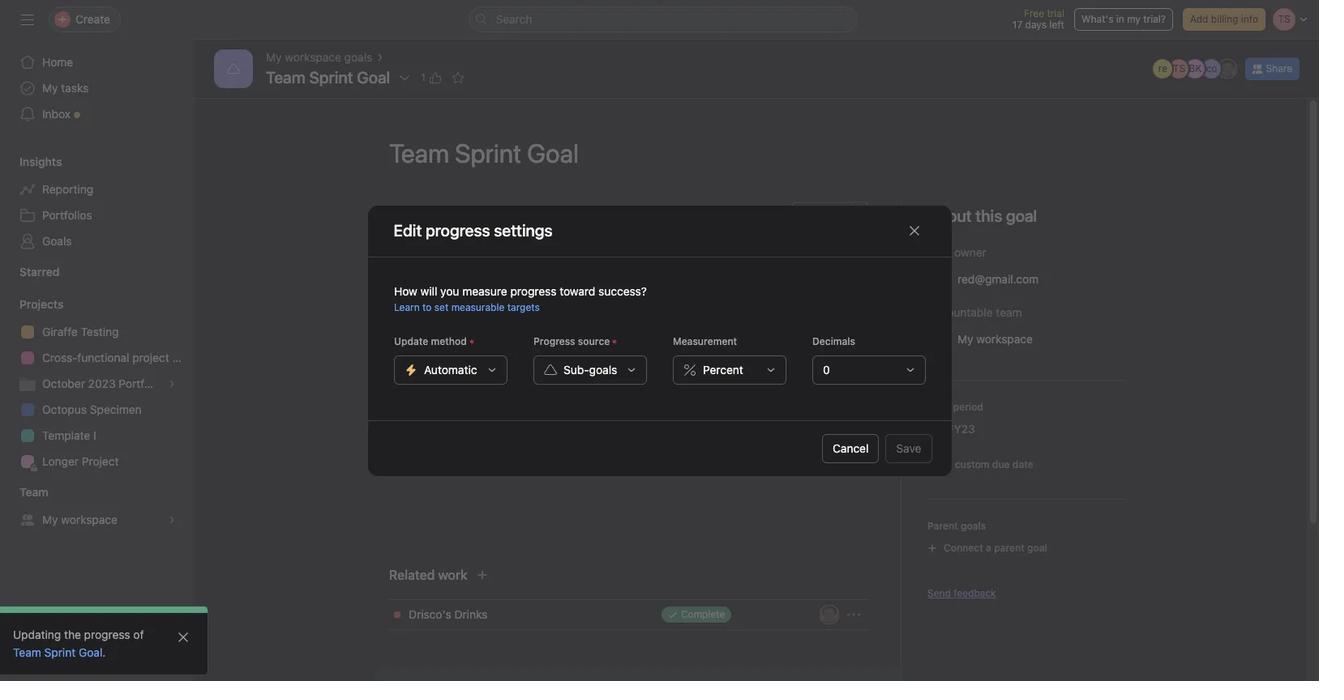 Task type: describe. For each thing, give the bounding box(es) containing it.
of
[[133, 628, 144, 642]]

what's in my trial?
[[1081, 13, 1166, 25]]

set a custom due date
[[928, 459, 1033, 471]]

octopus
[[42, 403, 87, 417]]

date
[[1012, 459, 1033, 471]]

accountable
[[927, 306, 993, 319]]

my tasks
[[42, 81, 89, 95]]

what's in my trial? button
[[1074, 8, 1173, 31]]

0 vertical spatial goal
[[927, 246, 951, 259]]

feedback
[[954, 588, 996, 600]]

100%
[[446, 279, 487, 298]]

the
[[64, 628, 81, 642]]

info
[[1241, 13, 1258, 25]]

send feedback link
[[927, 587, 996, 602]]

this goal has no status — yet.
[[389, 203, 608, 222]]

home
[[42, 55, 73, 69]]

template i link
[[10, 423, 185, 449]]

goal owner
[[927, 246, 986, 259]]

my workspace goals link
[[266, 49, 372, 66]]

free trial 17 days left
[[1012, 7, 1064, 31]]

add supporting work image
[[476, 569, 489, 582]]

percent button
[[672, 356, 786, 385]]

workspace for my workspace goals
[[285, 50, 341, 64]]

team sprint goal
[[266, 68, 390, 87]]

parent
[[927, 520, 958, 533]]

specimen
[[90, 403, 142, 417]]

0 vertical spatial goal
[[424, 203, 455, 222]]

global element
[[0, 40, 195, 137]]

a for connect
[[986, 542, 991, 555]]

goal inside updating the progress of team sprint goal .
[[79, 646, 102, 660]]

project
[[132, 351, 169, 365]]

longer project link
[[10, 449, 185, 475]]

portfolios
[[42, 208, 92, 222]]

connect a parent goal
[[944, 542, 1047, 555]]

sprint
[[44, 646, 76, 660]]

2 sub-goals
[[426, 336, 488, 350]]

required image for sub-goals
[[609, 337, 619, 347]]

progress inside how will you measure progress toward success? learn to set measurable targets
[[510, 284, 556, 298]]

save button
[[886, 434, 932, 463]]

project
[[82, 455, 119, 469]]

how will you measure progress toward success? learn to set measurable targets
[[394, 284, 646, 313]]

close this dialog image
[[908, 225, 921, 238]]

percent
[[702, 363, 743, 377]]

progress
[[533, 335, 575, 347]]

october 2023 portfolio
[[42, 377, 163, 391]]

toward success?
[[559, 284, 646, 298]]

ja inside ja button
[[824, 609, 835, 621]]

2 sub-goals image
[[405, 337, 418, 350]]

progress inside updating the progress of team sprint goal .
[[84, 628, 130, 642]]

octopus specimen link
[[10, 397, 185, 423]]

trial?
[[1143, 13, 1166, 25]]

required image for automatic
[[466, 337, 476, 347]]

measurable
[[451, 301, 504, 313]]

automatic button
[[394, 356, 507, 385]]

longer project
[[42, 455, 119, 469]]

cancel button
[[822, 434, 879, 463]]

about
[[927, 207, 972, 225]]

insights button
[[0, 154, 62, 170]]

about this goal
[[927, 207, 1037, 225]]

giraffe
[[42, 325, 78, 339]]

0 button
[[812, 356, 925, 385]]

billing
[[1211, 13, 1238, 25]]

share button
[[1246, 58, 1300, 80]]

add billing info
[[1190, 13, 1258, 25]]

add billing info button
[[1183, 8, 1266, 31]]

—
[[563, 203, 577, 222]]

set a custom due date button
[[924, 457, 1037, 473]]

due
[[992, 459, 1010, 471]]

progress source
[[533, 335, 609, 347]]

2
[[426, 336, 432, 350]]

invite
[[45, 653, 75, 667]]

owner
[[954, 246, 986, 259]]

learn to set measurable targets link
[[394, 301, 539, 313]]

updating
[[13, 628, 61, 642]]

sub-
[[563, 363, 589, 377]]

period
[[953, 401, 983, 413]]

goals
[[42, 234, 72, 248]]

invite button
[[15, 646, 85, 675]]

cross-functional project plan
[[42, 351, 194, 365]]

custom
[[955, 459, 990, 471]]

inbox link
[[10, 101, 185, 127]]

co
[[1206, 62, 1217, 75]]

search button
[[468, 6, 857, 32]]

my
[[1127, 13, 1141, 25]]

my for my workspace goals
[[266, 50, 282, 64]]

drisco's drinks link
[[409, 606, 636, 624]]

insights
[[19, 155, 62, 169]]

goals up connect
[[961, 520, 986, 533]]

this goal
[[976, 207, 1037, 225]]

2023
[[88, 377, 116, 391]]

days
[[1025, 19, 1047, 31]]



Task type: locate. For each thing, give the bounding box(es) containing it.
2 required image from the left
[[609, 337, 619, 347]]

tasks
[[61, 81, 89, 95]]

template
[[42, 429, 90, 443]]

my for my tasks
[[42, 81, 58, 95]]

add to starred image
[[451, 71, 464, 84]]

sub-goals button
[[533, 356, 647, 385]]

Goal name text field
[[376, 124, 1125, 182]]

goals up "sprint goal"
[[344, 50, 372, 64]]

1 vertical spatial my
[[42, 81, 58, 95]]

insights element
[[0, 148, 195, 258]]

progress
[[510, 284, 556, 298], [84, 628, 130, 642]]

drinks
[[454, 608, 488, 622]]

has
[[459, 203, 485, 222]]

0 vertical spatial workspace
[[285, 50, 341, 64]]

0 horizontal spatial a
[[947, 459, 952, 471]]

inbox
[[42, 107, 71, 121]]

my inside my workspace goals link
[[266, 50, 282, 64]]

close image
[[177, 632, 190, 645]]

hide sidebar image
[[21, 13, 34, 26]]

1 vertical spatial progress
[[84, 628, 130, 642]]

workspace up the team sprint goal
[[285, 50, 341, 64]]

projects button
[[0, 297, 64, 313]]

goals inside dropdown button
[[589, 363, 617, 377]]

october
[[42, 377, 85, 391]]

my inside my tasks link
[[42, 81, 58, 95]]

testing
[[81, 325, 119, 339]]

my inside my workspace link
[[42, 513, 58, 527]]

accountable team
[[927, 306, 1022, 319]]

send
[[927, 588, 951, 600]]

0 vertical spatial my
[[266, 50, 282, 64]]

save
[[896, 441, 921, 455]]

portfolio
[[119, 377, 163, 391]]

a for set
[[947, 459, 952, 471]]

set
[[928, 459, 944, 471]]

goals down source
[[589, 363, 617, 377]]

required image up sub-goals
[[609, 337, 619, 347]]

team
[[996, 306, 1022, 319]]

this
[[389, 203, 420, 222]]

portfolios link
[[10, 203, 185, 229]]

progress up .
[[84, 628, 130, 642]]

functional
[[77, 351, 129, 365]]

1 horizontal spatial goal
[[1027, 542, 1047, 555]]

bk
[[1189, 62, 1202, 75]]

drisco's drinks
[[409, 608, 488, 622]]

goal down the
[[79, 646, 102, 660]]

measure
[[462, 284, 507, 298]]

team down updating
[[13, 646, 41, 660]]

1 horizontal spatial goal
[[927, 246, 951, 259]]

re
[[1158, 62, 1167, 75]]

parent goals
[[927, 520, 986, 533]]

giraffe testing
[[42, 325, 119, 339]]

goal left owner
[[927, 246, 951, 259]]

0 vertical spatial a
[[947, 459, 952, 471]]

progress up targets
[[510, 284, 556, 298]]

what's
[[1081, 13, 1113, 25]]

goal left has on the top left
[[424, 203, 455, 222]]

team inside dropdown button
[[19, 486, 48, 499]]

team for team
[[19, 486, 48, 499]]

projects
[[19, 298, 64, 311]]

status
[[511, 203, 559, 222]]

0 horizontal spatial progress
[[84, 628, 130, 642]]

a left parent
[[986, 542, 991, 555]]

0% / 100%
[[409, 279, 487, 298]]

1 horizontal spatial ja
[[1222, 62, 1233, 75]]

my left tasks
[[42, 81, 58, 95]]

goal
[[424, 203, 455, 222], [1027, 542, 1047, 555]]

1 horizontal spatial a
[[986, 542, 991, 555]]

decimals
[[812, 335, 855, 347]]

1 horizontal spatial required image
[[609, 337, 619, 347]]

description
[[389, 415, 458, 430]]

0 vertical spatial ja
[[1222, 62, 1233, 75]]

1 vertical spatial team
[[19, 486, 48, 499]]

0 horizontal spatial workspace
[[61, 513, 117, 527]]

my up the team sprint goal
[[266, 50, 282, 64]]

show options image
[[398, 71, 411, 84]]

cross-functional project plan link
[[10, 345, 194, 371]]

add
[[1190, 13, 1208, 25]]

required image
[[466, 337, 476, 347], [609, 337, 619, 347]]

0%
[[409, 279, 434, 298]]

1 vertical spatial workspace
[[61, 513, 117, 527]]

goal inside button
[[1027, 542, 1047, 555]]

to
[[422, 301, 431, 313]]

sub-goals
[[563, 363, 617, 377]]

my workspace goals
[[266, 50, 372, 64]]

edit progress settings dialog
[[368, 206, 951, 476]]

0 horizontal spatial required image
[[466, 337, 476, 347]]

updating the progress of team sprint goal .
[[13, 628, 144, 660]]

team down longer
[[19, 486, 48, 499]]

17
[[1012, 19, 1022, 31]]

2 vertical spatial team
[[13, 646, 41, 660]]

1 required image from the left
[[466, 337, 476, 347]]

ja
[[1222, 62, 1233, 75], [824, 609, 835, 621]]

workspace inside teams element
[[61, 513, 117, 527]]

plan
[[172, 351, 194, 365]]

team for team sprint goal
[[266, 68, 305, 87]]

search
[[496, 12, 532, 26]]

method
[[430, 335, 466, 347]]

parent
[[994, 542, 1025, 555]]

workspace for my workspace
[[61, 513, 117, 527]]

you
[[440, 284, 459, 298]]

2 vertical spatial my
[[42, 513, 58, 527]]

edit progress settings
[[394, 221, 553, 240]]

a
[[947, 459, 952, 471], [986, 542, 991, 555]]

goals
[[344, 50, 372, 64], [460, 336, 488, 350], [589, 363, 617, 377], [961, 520, 986, 533]]

my for my workspace
[[42, 513, 58, 527]]

teams element
[[0, 478, 195, 537]]

goal right parent
[[1027, 542, 1047, 555]]

connect a parent goal button
[[920, 538, 1055, 560]]

1 horizontal spatial workspace
[[285, 50, 341, 64]]

.
[[102, 646, 106, 660]]

0 horizontal spatial goal
[[79, 646, 102, 660]]

0 vertical spatial team
[[266, 68, 305, 87]]

1 horizontal spatial progress
[[510, 284, 556, 298]]

0
[[822, 363, 830, 377]]

related work
[[389, 568, 468, 583]]

a inside the connect a parent goal button
[[986, 542, 991, 555]]

ts
[[1173, 62, 1185, 75]]

0 vertical spatial progress
[[510, 284, 556, 298]]

connect
[[944, 542, 983, 555]]

in
[[1116, 13, 1124, 25]]

set
[[434, 301, 448, 313]]

time
[[927, 401, 951, 413]]

search list box
[[468, 6, 857, 32]]

1 vertical spatial goal
[[1027, 542, 1047, 555]]

a inside set a custom due date button
[[947, 459, 952, 471]]

no
[[489, 203, 508, 222]]

workspace down longer project link
[[61, 513, 117, 527]]

yet.
[[581, 203, 608, 222]]

sub-
[[435, 336, 460, 350]]

0 horizontal spatial ja
[[824, 609, 835, 621]]

free
[[1024, 7, 1044, 19]]

longer
[[42, 455, 79, 469]]

required image right sub-
[[466, 337, 476, 347]]

0 horizontal spatial goal
[[424, 203, 455, 222]]

source
[[578, 335, 609, 347]]

team inside updating the progress of team sprint goal .
[[13, 646, 41, 660]]

projects element
[[0, 290, 195, 478]]

my workspace
[[42, 513, 117, 527]]

team down my workspace goals link
[[266, 68, 305, 87]]

my down team dropdown button
[[42, 513, 58, 527]]

a right "set"
[[947, 459, 952, 471]]

1 vertical spatial a
[[986, 542, 991, 555]]

my workspace link
[[10, 508, 185, 533]]

1 vertical spatial ja
[[824, 609, 835, 621]]

1 vertical spatial goal
[[79, 646, 102, 660]]

octopus specimen
[[42, 403, 142, 417]]

goals up automatic
[[460, 336, 488, 350]]

automatic
[[424, 363, 477, 377]]

will
[[420, 284, 437, 298]]



Task type: vqa. For each thing, say whether or not it's contained in the screenshot.
middle weeks
no



